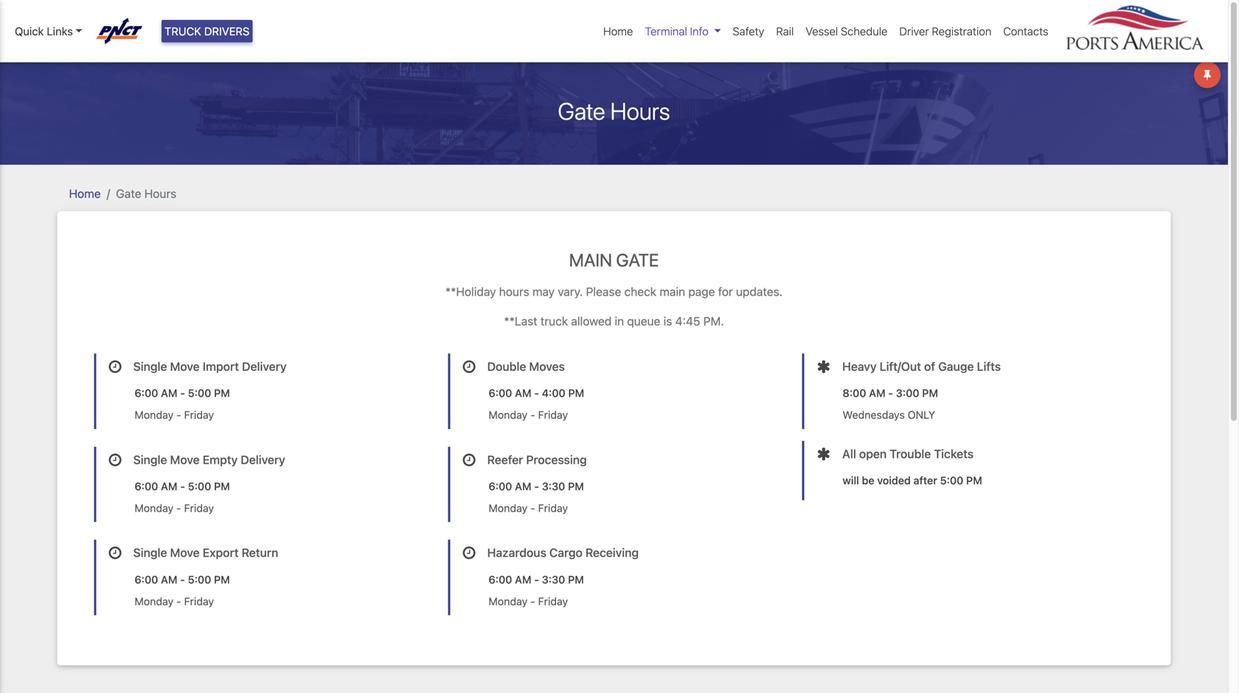 Task type: vqa. For each thing, say whether or not it's contained in the screenshot.
second Single from the bottom of the page
yes



Task type: locate. For each thing, give the bounding box(es) containing it.
pm down empty
[[214, 480, 230, 493]]

5:00 down "single move export return"
[[188, 573, 211, 586]]

quick
[[15, 25, 44, 38]]

single left empty
[[133, 453, 167, 467]]

6:00 am - 3:30 pm down reefer processing
[[489, 480, 584, 493]]

monday - friday up single move empty delivery
[[135, 409, 214, 421]]

friday for reefer processing
[[538, 502, 568, 514]]

am down "single move export return"
[[161, 573, 177, 586]]

1 vertical spatial move
[[170, 453, 200, 467]]

monday up "single move export return"
[[135, 502, 173, 514]]

6:00 for double moves
[[489, 387, 512, 399]]

gate
[[558, 97, 605, 125], [116, 187, 141, 201], [616, 250, 659, 270]]

am for hazardous cargo receiving
[[515, 573, 531, 586]]

**last
[[504, 314, 537, 328]]

friday up single move empty delivery
[[184, 409, 214, 421]]

1 horizontal spatial home link
[[597, 17, 639, 45]]

pm right 4:00
[[568, 387, 584, 399]]

**last truck allowed in queue is 4:45 pm.
[[504, 314, 724, 328]]

0 horizontal spatial hours
[[144, 187, 176, 201]]

3 single from the top
[[133, 546, 167, 560]]

1 horizontal spatial home
[[603, 25, 633, 38]]

0 vertical spatial 6:00 am - 5:00 pm
[[135, 387, 230, 399]]

move left import
[[170, 359, 200, 373]]

6:00 down "single move export return"
[[135, 573, 158, 586]]

6:00 down double
[[489, 387, 512, 399]]

6:00 am - 3:30 pm down 'hazardous'
[[489, 573, 584, 586]]

gate hours
[[558, 97, 670, 125], [116, 187, 176, 201]]

6:00 down 'hazardous'
[[489, 573, 512, 586]]

friday down hazardous cargo receiving at the bottom of the page
[[538, 595, 568, 608]]

1 6:00 am - 5:00 pm from the top
[[135, 387, 230, 399]]

2 vertical spatial single
[[133, 546, 167, 560]]

1 vertical spatial 6:00 am - 3:30 pm
[[489, 573, 584, 586]]

0 vertical spatial home link
[[597, 17, 639, 45]]

hours
[[610, 97, 670, 125], [144, 187, 176, 201]]

friday for hazardous cargo receiving
[[538, 595, 568, 608]]

terminal
[[645, 25, 687, 38]]

monday - friday up 'hazardous'
[[489, 502, 568, 514]]

0 horizontal spatial home
[[69, 187, 101, 201]]

please
[[586, 285, 621, 299]]

1 horizontal spatial hours
[[610, 97, 670, 125]]

double moves
[[487, 359, 565, 373]]

am for single move empty delivery
[[161, 480, 177, 493]]

friday for single move import delivery
[[184, 409, 214, 421]]

am down single move empty delivery
[[161, 480, 177, 493]]

1 vertical spatial 6:00 am - 5:00 pm
[[135, 480, 230, 493]]

monday - friday for double moves
[[489, 409, 568, 421]]

1 vertical spatial 3:30
[[542, 573, 565, 586]]

monday - friday
[[135, 409, 214, 421], [489, 409, 568, 421], [135, 502, 214, 514], [489, 502, 568, 514], [135, 595, 214, 608], [489, 595, 568, 608]]

move left export
[[170, 546, 200, 560]]

be
[[862, 474, 874, 487]]

move for empty
[[170, 453, 200, 467]]

pm.
[[703, 314, 724, 328]]

return
[[242, 546, 278, 560]]

1 horizontal spatial gate hours
[[558, 97, 670, 125]]

0 vertical spatial 6:00 am - 3:30 pm
[[489, 480, 584, 493]]

friday up hazardous cargo receiving at the bottom of the page
[[538, 502, 568, 514]]

single
[[133, 359, 167, 373], [133, 453, 167, 467], [133, 546, 167, 560]]

0 vertical spatial delivery
[[242, 359, 287, 373]]

delivery right empty
[[241, 453, 285, 467]]

am for reefer processing
[[515, 480, 531, 493]]

updates.
[[736, 285, 783, 299]]

pm down import
[[214, 387, 230, 399]]

hazardous cargo receiving
[[487, 546, 639, 560]]

5:00 down single move import delivery
[[188, 387, 211, 399]]

3 6:00 am - 5:00 pm from the top
[[135, 573, 230, 586]]

0 horizontal spatial gate hours
[[116, 187, 176, 201]]

1 move from the top
[[170, 359, 200, 373]]

in
[[615, 314, 624, 328]]

quick links link
[[15, 23, 82, 39]]

am for heavy lift/out of gauge lifts
[[869, 387, 886, 399]]

single move import delivery
[[133, 359, 287, 373]]

monday up single move empty delivery
[[135, 409, 173, 421]]

voided
[[877, 474, 911, 487]]

2 move from the top
[[170, 453, 200, 467]]

pm right 3:00 on the bottom right
[[922, 387, 938, 399]]

allowed
[[571, 314, 612, 328]]

friday
[[184, 409, 214, 421], [538, 409, 568, 421], [184, 502, 214, 514], [538, 502, 568, 514], [184, 595, 214, 608], [538, 595, 568, 608]]

vary.
[[558, 285, 583, 299]]

2 vertical spatial move
[[170, 546, 200, 560]]

vessel
[[806, 25, 838, 38]]

monday for single move import delivery
[[135, 409, 173, 421]]

1 6:00 am - 3:30 pm from the top
[[489, 480, 584, 493]]

friday for double moves
[[538, 409, 568, 421]]

1 3:30 from the top
[[542, 480, 565, 493]]

move for export
[[170, 546, 200, 560]]

pm down processing at the left of the page
[[568, 480, 584, 493]]

0 vertical spatial home
[[603, 25, 633, 38]]

5:00
[[188, 387, 211, 399], [940, 474, 963, 487], [188, 480, 211, 493], [188, 573, 211, 586]]

moves
[[529, 359, 565, 373]]

0 horizontal spatial gate
[[116, 187, 141, 201]]

2 horizontal spatial gate
[[616, 250, 659, 270]]

am down 'hazardous'
[[515, 573, 531, 586]]

6:00 for single move import delivery
[[135, 387, 158, 399]]

3:30 for processing
[[542, 480, 565, 493]]

monday - friday up "single move export return"
[[135, 502, 214, 514]]

pm down export
[[214, 573, 230, 586]]

0 vertical spatial move
[[170, 359, 200, 373]]

0 horizontal spatial home link
[[69, 187, 101, 201]]

1 vertical spatial home
[[69, 187, 101, 201]]

monday - friday down 6:00 am - 4:00 pm
[[489, 409, 568, 421]]

6:00 am - 3:30 pm for processing
[[489, 480, 584, 493]]

6:00 am - 3:30 pm for cargo
[[489, 573, 584, 586]]

delivery
[[242, 359, 287, 373], [241, 453, 285, 467]]

6:00 am - 5:00 pm down single move empty delivery
[[135, 480, 230, 493]]

3:30 down hazardous cargo receiving at the bottom of the page
[[542, 573, 565, 586]]

0 vertical spatial gate hours
[[558, 97, 670, 125]]

check
[[624, 285, 656, 299]]

1 vertical spatial gate hours
[[116, 187, 176, 201]]

0 vertical spatial single
[[133, 359, 167, 373]]

6:00 am - 5:00 pm down single move import delivery
[[135, 387, 230, 399]]

all open trouble tickets
[[842, 447, 974, 461]]

monday - friday for hazardous cargo receiving
[[489, 595, 568, 608]]

single left import
[[133, 359, 167, 373]]

-
[[180, 387, 185, 399], [534, 387, 539, 399], [888, 387, 893, 399], [176, 409, 181, 421], [530, 409, 535, 421], [180, 480, 185, 493], [534, 480, 539, 493], [176, 502, 181, 514], [530, 502, 535, 514], [180, 573, 185, 586], [534, 573, 539, 586], [176, 595, 181, 608], [530, 595, 535, 608]]

am down double moves
[[515, 387, 531, 399]]

2 3:30 from the top
[[542, 573, 565, 586]]

links
[[47, 25, 73, 38]]

pm for double moves
[[568, 387, 584, 399]]

6:00 down single move import delivery
[[135, 387, 158, 399]]

friday down 4:00
[[538, 409, 568, 421]]

**holiday
[[445, 285, 496, 299]]

monday down "single move export return"
[[135, 595, 173, 608]]

am down single move import delivery
[[161, 387, 177, 399]]

monday up 'hazardous'
[[489, 502, 528, 514]]

3:30
[[542, 480, 565, 493], [542, 573, 565, 586]]

single for single move empty delivery
[[133, 453, 167, 467]]

1 vertical spatial gate
[[116, 187, 141, 201]]

am
[[161, 387, 177, 399], [515, 387, 531, 399], [869, 387, 886, 399], [161, 480, 177, 493], [515, 480, 531, 493], [161, 573, 177, 586], [515, 573, 531, 586]]

0 vertical spatial 3:30
[[542, 480, 565, 493]]

monday
[[135, 409, 173, 421], [489, 409, 528, 421], [135, 502, 173, 514], [489, 502, 528, 514], [135, 595, 173, 608], [489, 595, 528, 608]]

all
[[842, 447, 856, 461]]

6:00 down reefer
[[489, 480, 512, 493]]

am up wednesdays
[[869, 387, 886, 399]]

2 6:00 am - 5:00 pm from the top
[[135, 480, 230, 493]]

0 vertical spatial gate
[[558, 97, 605, 125]]

of
[[924, 359, 935, 373]]

3 move from the top
[[170, 546, 200, 560]]

friday up "single move export return"
[[184, 502, 214, 514]]

friday down "single move export return"
[[184, 595, 214, 608]]

pm
[[214, 387, 230, 399], [568, 387, 584, 399], [922, 387, 938, 399], [966, 474, 982, 487], [214, 480, 230, 493], [568, 480, 584, 493], [214, 573, 230, 586], [568, 573, 584, 586]]

1 vertical spatial home link
[[69, 187, 101, 201]]

pm for single move import delivery
[[214, 387, 230, 399]]

6:00 down single move empty delivery
[[135, 480, 158, 493]]

2 single from the top
[[133, 453, 167, 467]]

2 vertical spatial 6:00 am - 5:00 pm
[[135, 573, 230, 586]]

delivery right import
[[242, 359, 287, 373]]

6:00 am - 5:00 pm for export
[[135, 573, 230, 586]]

info
[[690, 25, 709, 38]]

monday for double moves
[[489, 409, 528, 421]]

delivery for single move import delivery
[[242, 359, 287, 373]]

wednesdays
[[843, 409, 905, 421]]

1 vertical spatial hours
[[144, 187, 176, 201]]

monday down 'hazardous'
[[489, 595, 528, 608]]

delivery for single move empty delivery
[[241, 453, 285, 467]]

queue
[[627, 314, 660, 328]]

5:00 for single move export return
[[188, 573, 211, 586]]

1 vertical spatial single
[[133, 453, 167, 467]]

8:00
[[843, 387, 866, 399]]

3:30 for cargo
[[542, 573, 565, 586]]

home link
[[597, 17, 639, 45], [69, 187, 101, 201]]

4:45
[[675, 314, 700, 328]]

contacts link
[[997, 17, 1054, 45]]

monday - friday for reefer processing
[[489, 502, 568, 514]]

8:00 am - 3:00 pm
[[843, 387, 938, 399]]

am down reefer processing
[[515, 480, 531, 493]]

open
[[859, 447, 887, 461]]

6:00 am - 4:00 pm
[[489, 387, 584, 399]]

5:00 down single move empty delivery
[[188, 480, 211, 493]]

monday down 6:00 am - 4:00 pm
[[489, 409, 528, 421]]

1 single from the top
[[133, 359, 167, 373]]

1 horizontal spatial gate
[[558, 97, 605, 125]]

monday - friday down "single move export return"
[[135, 595, 214, 608]]

monday - friday for single move export return
[[135, 595, 214, 608]]

**holiday hours may vary. please check main page for updates.
[[445, 285, 783, 299]]

driver registration
[[899, 25, 992, 38]]

3:30 down processing at the left of the page
[[542, 480, 565, 493]]

main gate
[[569, 250, 659, 270]]

after
[[914, 474, 937, 487]]

move left empty
[[170, 453, 200, 467]]

registration
[[932, 25, 992, 38]]

6:00
[[135, 387, 158, 399], [489, 387, 512, 399], [135, 480, 158, 493], [489, 480, 512, 493], [135, 573, 158, 586], [489, 573, 512, 586]]

6:00 am - 5:00 pm down "single move export return"
[[135, 573, 230, 586]]

pm down cargo
[[568, 573, 584, 586]]

main
[[660, 285, 685, 299]]

5:00 for single move empty delivery
[[188, 480, 211, 493]]

monday - friday down 'hazardous'
[[489, 595, 568, 608]]

home
[[603, 25, 633, 38], [69, 187, 101, 201]]

1 vertical spatial delivery
[[241, 453, 285, 467]]

2 6:00 am - 3:30 pm from the top
[[489, 573, 584, 586]]

single left export
[[133, 546, 167, 560]]

6:00 am - 5:00 pm
[[135, 387, 230, 399], [135, 480, 230, 493], [135, 573, 230, 586]]



Task type: describe. For each thing, give the bounding box(es) containing it.
is
[[664, 314, 672, 328]]

terminal info
[[645, 25, 709, 38]]

main
[[569, 250, 612, 270]]

trouble
[[890, 447, 931, 461]]

only
[[908, 409, 935, 421]]

vessel schedule link
[[800, 17, 893, 45]]

lift/out
[[880, 359, 921, 373]]

single move empty delivery
[[133, 453, 285, 467]]

contacts
[[1003, 25, 1048, 38]]

reefer processing
[[487, 453, 587, 467]]

processing
[[526, 453, 587, 467]]

pm for heavy lift/out of gauge lifts
[[922, 387, 938, 399]]

pm for reefer processing
[[568, 480, 584, 493]]

move for import
[[170, 359, 200, 373]]

schedule
[[841, 25, 888, 38]]

vessel schedule
[[806, 25, 888, 38]]

tickets
[[934, 447, 974, 461]]

single move export return
[[133, 546, 278, 560]]

rail
[[776, 25, 794, 38]]

friday for single move empty delivery
[[184, 502, 214, 514]]

truck
[[165, 25, 201, 38]]

0 vertical spatial hours
[[610, 97, 670, 125]]

receiving
[[586, 546, 639, 560]]

6:00 for reefer processing
[[489, 480, 512, 493]]

monday for hazardous cargo receiving
[[489, 595, 528, 608]]

am for single move import delivery
[[161, 387, 177, 399]]

6:00 am - 5:00 pm for empty
[[135, 480, 230, 493]]

6:00 am - 5:00 pm for import
[[135, 387, 230, 399]]

heavy lift/out of gauge lifts
[[842, 359, 1001, 373]]

terminal info link
[[639, 17, 727, 45]]

import
[[203, 359, 239, 373]]

6:00 for single move export return
[[135, 573, 158, 586]]

monday for single move export return
[[135, 595, 173, 608]]

will be voided after 5:00 pm
[[843, 474, 982, 487]]

6:00 for single move empty delivery
[[135, 480, 158, 493]]

rail link
[[770, 17, 800, 45]]

single for single move export return
[[133, 546, 167, 560]]

2 vertical spatial gate
[[616, 250, 659, 270]]

drivers
[[204, 25, 250, 38]]

reefer
[[487, 453, 523, 467]]

driver registration link
[[893, 17, 997, 45]]

friday for single move export return
[[184, 595, 214, 608]]

5:00 right after
[[940, 474, 963, 487]]

will
[[843, 474, 859, 487]]

3:00
[[896, 387, 919, 399]]

hours
[[499, 285, 529, 299]]

4:00
[[542, 387, 565, 399]]

monday for single move empty delivery
[[135, 502, 173, 514]]

may
[[532, 285, 555, 299]]

pm for hazardous cargo receiving
[[568, 573, 584, 586]]

pm for single move export return
[[214, 573, 230, 586]]

pm for single move empty delivery
[[214, 480, 230, 493]]

monday - friday for single move import delivery
[[135, 409, 214, 421]]

gauge
[[938, 359, 974, 373]]

5:00 for single move import delivery
[[188, 387, 211, 399]]

am for double moves
[[515, 387, 531, 399]]

hazardous
[[487, 546, 546, 560]]

lifts
[[977, 359, 1001, 373]]

pm down tickets
[[966, 474, 982, 487]]

safety
[[733, 25, 764, 38]]

truck drivers
[[165, 25, 250, 38]]

wednesdays only
[[843, 409, 935, 421]]

truck drivers link
[[162, 20, 252, 42]]

heavy
[[842, 359, 877, 373]]

truck
[[540, 314, 568, 328]]

monday for reefer processing
[[489, 502, 528, 514]]

safety link
[[727, 17, 770, 45]]

page
[[688, 285, 715, 299]]

for
[[718, 285, 733, 299]]

cargo
[[549, 546, 583, 560]]

single for single move import delivery
[[133, 359, 167, 373]]

quick links
[[15, 25, 73, 38]]

empty
[[203, 453, 238, 467]]

6:00 for hazardous cargo receiving
[[489, 573, 512, 586]]

am for single move export return
[[161, 573, 177, 586]]

monday - friday for single move empty delivery
[[135, 502, 214, 514]]

driver
[[899, 25, 929, 38]]

double
[[487, 359, 526, 373]]

export
[[203, 546, 239, 560]]



